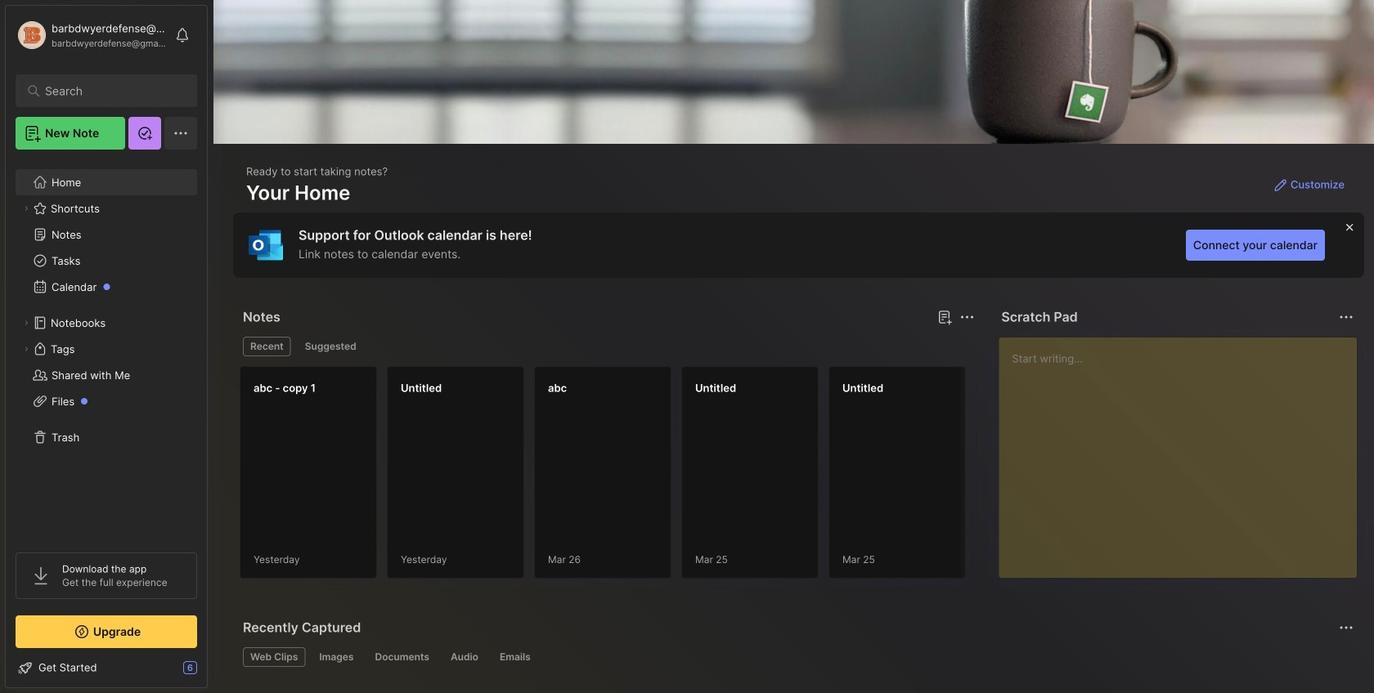 Task type: locate. For each thing, give the bounding box(es) containing it.
expand tags image
[[21, 344, 31, 354]]

1 vertical spatial tab list
[[243, 648, 1352, 668]]

tree inside main element
[[6, 160, 207, 538]]

0 vertical spatial tab list
[[243, 337, 972, 357]]

2 tab list from the top
[[243, 648, 1352, 668]]

tree
[[6, 160, 207, 538]]

none search field inside main element
[[45, 81, 175, 101]]

more actions image
[[958, 308, 977, 327], [1337, 308, 1356, 327], [1337, 619, 1356, 638]]

Start writing… text field
[[1012, 338, 1356, 565]]

main element
[[0, 0, 213, 694]]

More actions field
[[956, 306, 979, 329], [1335, 306, 1358, 329], [1335, 617, 1358, 640]]

tab list
[[243, 337, 972, 357], [243, 648, 1352, 668]]

tab
[[243, 337, 291, 357], [298, 337, 364, 357], [243, 648, 305, 668], [312, 648, 361, 668], [368, 648, 437, 668], [443, 648, 486, 668], [492, 648, 538, 668]]

None search field
[[45, 81, 175, 101]]

Search text field
[[45, 83, 175, 99]]

row group
[[240, 367, 1123, 589]]



Task type: describe. For each thing, give the bounding box(es) containing it.
1 tab list from the top
[[243, 337, 972, 357]]

click to collapse image
[[207, 664, 219, 683]]

Help and Learning task checklist field
[[6, 655, 207, 682]]

expand notebooks image
[[21, 318, 31, 328]]

Account field
[[16, 19, 167, 52]]



Task type: vqa. For each thing, say whether or not it's contained in the screenshot.
Click to collapse Icon
yes



